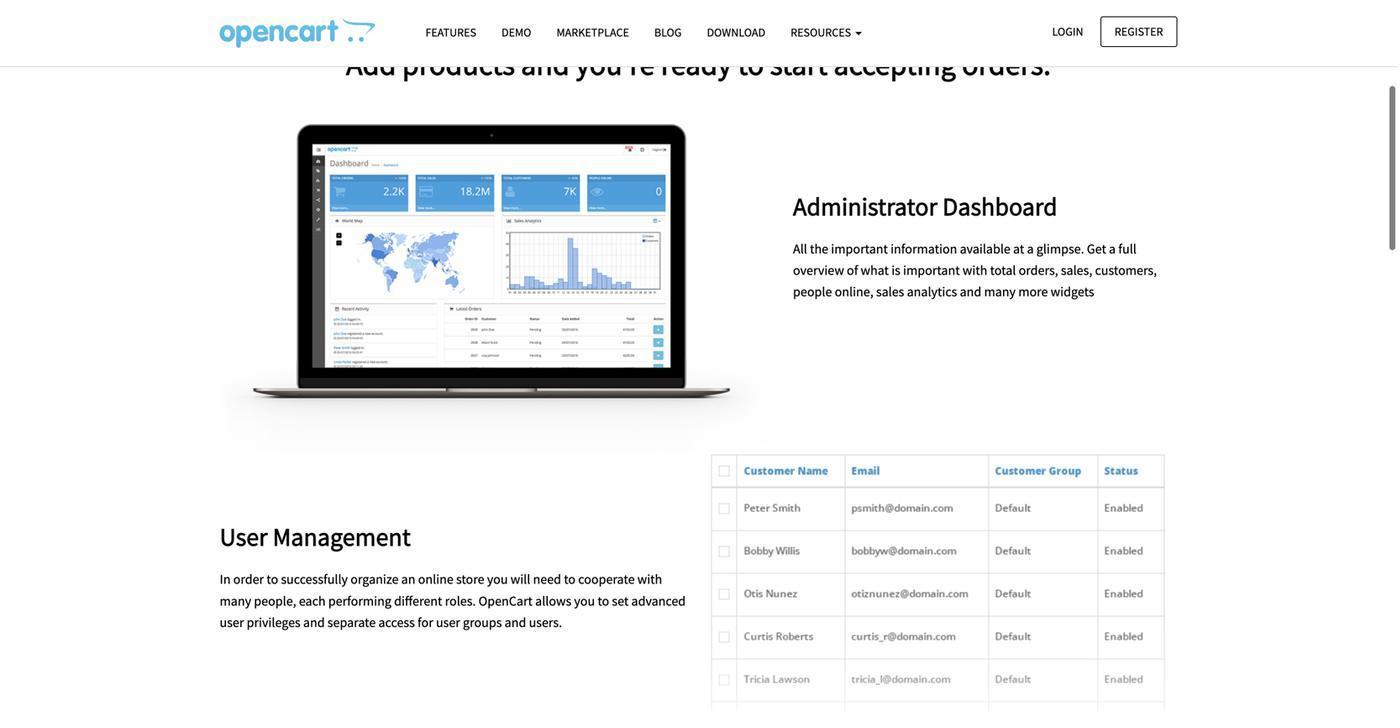 Task type: locate. For each thing, give the bounding box(es) containing it.
available
[[960, 241, 1011, 257]]

demo link
[[489, 18, 544, 47]]

separate
[[327, 614, 376, 631]]

1 horizontal spatial user
[[436, 614, 460, 631]]

and right analytics
[[960, 284, 982, 301]]

login
[[1052, 24, 1083, 39]]

1 vertical spatial you
[[574, 593, 595, 610]]

you
[[487, 571, 508, 588], [574, 593, 595, 610]]

1 vertical spatial important
[[903, 262, 960, 279]]

1 horizontal spatial a
[[1109, 241, 1116, 257]]

to
[[738, 45, 764, 83], [267, 571, 278, 588], [564, 571, 576, 588], [598, 593, 609, 610]]

0 horizontal spatial with
[[637, 571, 662, 588]]

many inside in order to successfully organize an online store you will need to cooperate with many people, each performing different roles. opencart allows you to set advanced user privileges and separate access for user groups and users.
[[220, 593, 251, 610]]

in order to successfully organize an online store you will need to cooperate with many people, each performing different roles. opencart allows you to set advanced user privileges and separate access for user groups and users.
[[220, 571, 686, 631]]

marketplace
[[557, 25, 629, 40]]

register link
[[1100, 16, 1177, 47]]

you down cooperate on the bottom
[[574, 593, 595, 610]]

many
[[984, 284, 1016, 301], [220, 593, 251, 610]]

user left privileges
[[220, 614, 244, 631]]

order
[[233, 571, 264, 588]]

user
[[220, 614, 244, 631], [436, 614, 460, 631]]

roles.
[[445, 593, 476, 610]]

resources
[[791, 25, 854, 40]]

user management image
[[711, 455, 1165, 712]]

sales,
[[1061, 262, 1092, 279]]

administrator dashboard
[[793, 191, 1057, 222]]

1 user from the left
[[220, 614, 244, 631]]

user management
[[220, 521, 411, 553]]

overview
[[793, 262, 844, 279]]

user right for
[[436, 614, 460, 631]]

people,
[[254, 593, 296, 610]]

0 horizontal spatial many
[[220, 593, 251, 610]]

store
[[456, 571, 484, 588]]

customers,
[[1095, 262, 1157, 279]]

need
[[533, 571, 561, 588]]

0 vertical spatial with
[[963, 262, 987, 279]]

administrator dashboard image
[[220, 124, 768, 455]]

1 vertical spatial with
[[637, 571, 662, 588]]

download
[[707, 25, 766, 40]]

you up opencart
[[487, 571, 508, 588]]

of
[[847, 262, 858, 279]]

sales
[[876, 284, 904, 301]]

download link
[[694, 18, 778, 47]]

with
[[963, 262, 987, 279], [637, 571, 662, 588]]

blog
[[654, 25, 682, 40]]

1 horizontal spatial with
[[963, 262, 987, 279]]

to up 'people,' at bottom left
[[267, 571, 278, 588]]

0 vertical spatial important
[[831, 241, 888, 257]]

accepting
[[834, 45, 956, 83]]

with up advanced
[[637, 571, 662, 588]]

widgets
[[1051, 284, 1094, 301]]

online
[[418, 571, 453, 588]]

with inside in order to successfully organize an online store you will need to cooperate with many people, each performing different roles. opencart allows you to set advanced user privileges and separate access for user groups and users.
[[637, 571, 662, 588]]

1 horizontal spatial important
[[903, 262, 960, 279]]

and
[[521, 45, 570, 83], [960, 284, 982, 301], [303, 614, 325, 631], [505, 614, 526, 631]]

many down total
[[984, 284, 1016, 301]]

0 horizontal spatial user
[[220, 614, 244, 631]]

groups
[[463, 614, 502, 631]]

dashboard
[[943, 191, 1057, 222]]

2 user from the left
[[436, 614, 460, 631]]

features
[[426, 25, 476, 40]]

important up of
[[831, 241, 888, 257]]

0 vertical spatial many
[[984, 284, 1016, 301]]

ready
[[661, 45, 732, 83]]

with down available
[[963, 262, 987, 279]]

online,
[[835, 284, 873, 301]]

each
[[299, 593, 326, 610]]

to left the 'set'
[[598, 593, 609, 610]]

1 horizontal spatial many
[[984, 284, 1016, 301]]

all the important information available at a glimpse. get a full overview of what is important with total orders, sales, customers, people online, sales analytics and many more widgets
[[793, 241, 1157, 301]]

at
[[1013, 241, 1024, 257]]

a
[[1027, 241, 1034, 257], [1109, 241, 1116, 257]]

user
[[220, 521, 268, 553]]

important
[[831, 241, 888, 257], [903, 262, 960, 279]]

the
[[810, 241, 828, 257]]

users.
[[529, 614, 562, 631]]

analytics
[[907, 284, 957, 301]]

a right at
[[1027, 241, 1034, 257]]

many down in
[[220, 593, 251, 610]]

a left 'full'
[[1109, 241, 1116, 257]]

set
[[612, 593, 629, 610]]

in
[[220, 571, 231, 588]]

important up analytics
[[903, 262, 960, 279]]

and inside the all the important information available at a glimpse. get a full overview of what is important with total orders, sales, customers, people online, sales analytics and many more widgets
[[960, 284, 982, 301]]

1 vertical spatial many
[[220, 593, 251, 610]]

0 horizontal spatial you
[[487, 571, 508, 588]]

what
[[861, 262, 889, 279]]

0 horizontal spatial a
[[1027, 241, 1034, 257]]

for
[[418, 614, 433, 631]]

advanced
[[631, 593, 686, 610]]

with inside the all the important information available at a glimpse. get a full overview of what is important with total orders, sales, customers, people online, sales analytics and many more widgets
[[963, 262, 987, 279]]



Task type: vqa. For each thing, say whether or not it's contained in the screenshot.
PayPal Payment Gateway image
no



Task type: describe. For each thing, give the bounding box(es) containing it.
orders.
[[962, 45, 1051, 83]]

add products and you're ready to start accepting orders.
[[346, 45, 1051, 83]]

register
[[1115, 24, 1163, 39]]

to down the download
[[738, 45, 764, 83]]

resources link
[[778, 18, 875, 47]]

2 a from the left
[[1109, 241, 1116, 257]]

people
[[793, 284, 832, 301]]

0 vertical spatial you
[[487, 571, 508, 588]]

marketplace link
[[544, 18, 642, 47]]

features link
[[413, 18, 489, 47]]

an
[[401, 571, 415, 588]]

demo
[[502, 25, 531, 40]]

is
[[892, 262, 901, 279]]

opencart - features image
[[220, 18, 375, 48]]

glimpse.
[[1037, 241, 1084, 257]]

1 horizontal spatial you
[[574, 593, 595, 610]]

full
[[1118, 241, 1137, 257]]

and down demo
[[521, 45, 570, 83]]

privileges
[[247, 614, 301, 631]]

blog link
[[642, 18, 694, 47]]

and down opencart
[[505, 614, 526, 631]]

products
[[402, 45, 515, 83]]

management
[[273, 521, 411, 553]]

orders,
[[1019, 262, 1058, 279]]

organize
[[351, 571, 399, 588]]

many inside the all the important information available at a glimpse. get a full overview of what is important with total orders, sales, customers, people online, sales analytics and many more widgets
[[984, 284, 1016, 301]]

login link
[[1038, 16, 1098, 47]]

and down 'each'
[[303, 614, 325, 631]]

add
[[346, 45, 396, 83]]

access
[[378, 614, 415, 631]]

total
[[990, 262, 1016, 279]]

performing
[[328, 593, 391, 610]]

0 horizontal spatial important
[[831, 241, 888, 257]]

successfully
[[281, 571, 348, 588]]

all
[[793, 241, 807, 257]]

to right need
[[564, 571, 576, 588]]

get
[[1087, 241, 1106, 257]]

administrator
[[793, 191, 938, 222]]

different
[[394, 593, 442, 610]]

more
[[1018, 284, 1048, 301]]

opencart
[[479, 593, 533, 610]]

start
[[770, 45, 828, 83]]

cooperate
[[578, 571, 635, 588]]

will
[[511, 571, 530, 588]]

you're
[[576, 45, 655, 83]]

information
[[891, 241, 957, 257]]

1 a from the left
[[1027, 241, 1034, 257]]

allows
[[535, 593, 571, 610]]



